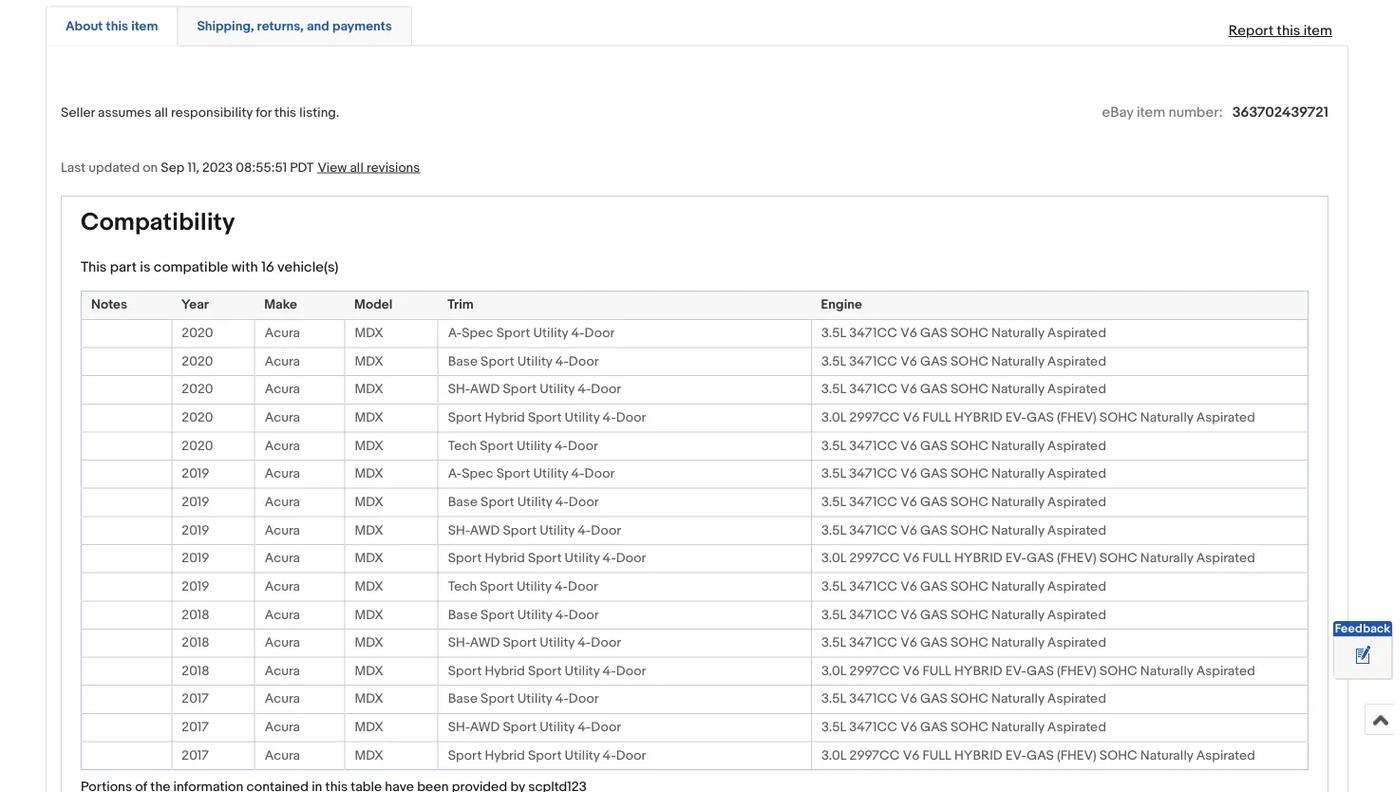 Task type: vqa. For each thing, say whether or not it's contained in the screenshot.


Task type: locate. For each thing, give the bounding box(es) containing it.
0 vertical spatial a-
[[448, 325, 462, 341]]

2997cc for 2018
[[850, 663, 900, 679]]

(fhev) for 2020
[[1057, 410, 1097, 426]]

sh-awd sport utility 4-door for 2019
[[448, 522, 621, 538]]

0 vertical spatial a-spec sport utility 4-door
[[448, 325, 615, 341]]

sport hybrid sport utility 4-door for 2017
[[448, 747, 646, 764]]

2 2020 from the top
[[182, 353, 213, 369]]

1 a- from the top
[[448, 325, 462, 341]]

2019
[[182, 466, 209, 482], [182, 494, 209, 510], [182, 522, 209, 538], [182, 550, 209, 567], [182, 579, 209, 595]]

4 3.5l from the top
[[822, 438, 846, 454]]

ev- for 2019
[[1006, 550, 1027, 567]]

2 vertical spatial 2017
[[182, 747, 209, 764]]

3 mdx from the top
[[355, 381, 384, 398]]

item right about
[[131, 19, 158, 35]]

2 a- from the top
[[448, 466, 462, 482]]

this right about
[[106, 19, 128, 35]]

6 3.5l 3471cc v6 gas sohc naturally aspirated from the top
[[822, 494, 1106, 510]]

tech sport utility 4-door for 2020
[[448, 438, 598, 454]]

12 acura from the top
[[265, 635, 300, 651]]

sep
[[161, 159, 185, 176]]

0 horizontal spatial item
[[131, 19, 158, 35]]

item right the report
[[1304, 22, 1333, 40]]

this for about
[[106, 19, 128, 35]]

0 vertical spatial tech
[[448, 438, 477, 454]]

4 hybrid from the top
[[954, 747, 1003, 764]]

8 3471cc from the top
[[849, 579, 898, 595]]

11 3471cc from the top
[[849, 691, 898, 707]]

2023
[[202, 159, 233, 176]]

1 sport hybrid sport utility 4-door from the top
[[448, 410, 646, 426]]

all right view
[[350, 159, 364, 176]]

5 acura from the top
[[265, 438, 300, 454]]

11,
[[188, 159, 199, 176]]

2017 for base sport utility 4-door
[[182, 691, 209, 707]]

2 (fhev) from the top
[[1057, 550, 1097, 567]]

base sport utility 4-door for 2020
[[448, 353, 599, 369]]

a- for 2020
[[448, 325, 462, 341]]

1 vertical spatial 2018
[[182, 635, 210, 651]]

1 sh-awd sport utility 4-door from the top
[[448, 381, 621, 398]]

sh- for 2017
[[448, 719, 470, 735]]

3.0l for 2020
[[822, 410, 847, 426]]

2 horizontal spatial item
[[1304, 22, 1333, 40]]

10 3.5l 3471cc v6 gas sohc naturally aspirated from the top
[[822, 635, 1106, 651]]

sh-awd sport utility 4-door for 2017
[[448, 719, 621, 735]]

1 3.0l 2997cc v6 full hybrid ev-gas (fhev) sohc naturally aspirated from the top
[[822, 410, 1255, 426]]

hybrid
[[485, 410, 525, 426], [485, 550, 525, 567], [485, 663, 525, 679], [485, 747, 525, 764]]

5 3.5l from the top
[[822, 466, 846, 482]]

aspirated
[[1047, 325, 1106, 341], [1047, 353, 1106, 369], [1047, 381, 1106, 398], [1196, 410, 1255, 426], [1047, 438, 1106, 454], [1047, 466, 1106, 482], [1047, 494, 1106, 510], [1047, 522, 1106, 538], [1196, 550, 1255, 567], [1047, 579, 1106, 595], [1047, 607, 1106, 623], [1047, 635, 1106, 651], [1196, 663, 1255, 679], [1047, 691, 1106, 707], [1047, 719, 1106, 735], [1196, 747, 1255, 764]]

ev- for 2017
[[1006, 747, 1027, 764]]

1 spec from the top
[[462, 325, 494, 341]]

4 ev- from the top
[[1006, 747, 1027, 764]]

12 3.5l from the top
[[822, 719, 846, 735]]

about
[[66, 19, 103, 35]]

tech sport utility 4-door for 2019
[[448, 579, 598, 595]]

1 a-spec sport utility 4-door from the top
[[448, 325, 615, 341]]

3 2017 from the top
[[182, 747, 209, 764]]

seller
[[61, 105, 95, 121]]

a-
[[448, 325, 462, 341], [448, 466, 462, 482]]

base sport utility 4-door
[[448, 353, 599, 369], [448, 494, 599, 510], [448, 607, 599, 623], [448, 691, 599, 707]]

0 vertical spatial 2018
[[182, 607, 210, 623]]

2 tech from the top
[[448, 579, 477, 595]]

(fhev)
[[1057, 410, 1097, 426], [1057, 550, 1097, 567], [1057, 663, 1097, 679], [1057, 747, 1097, 764]]

1 base sport utility 4-door from the top
[[448, 353, 599, 369]]

1 hybrid from the top
[[485, 410, 525, 426]]

this right the report
[[1277, 22, 1301, 40]]

2 full from the top
[[923, 550, 951, 567]]

1 2019 from the top
[[182, 466, 209, 482]]

gas
[[920, 325, 948, 341], [920, 353, 948, 369], [920, 381, 948, 398], [1027, 410, 1054, 426], [920, 438, 948, 454], [920, 466, 948, 482], [920, 494, 948, 510], [920, 522, 948, 538], [1027, 550, 1054, 567], [920, 579, 948, 595], [920, 607, 948, 623], [920, 635, 948, 651], [1027, 663, 1054, 679], [920, 691, 948, 707], [920, 719, 948, 735], [1027, 747, 1054, 764]]

(fhev) for 2018
[[1057, 663, 1097, 679]]

5 2019 from the top
[[182, 579, 209, 595]]

1 vertical spatial tech
[[448, 579, 477, 595]]

2017
[[182, 691, 209, 707], [182, 719, 209, 735], [182, 747, 209, 764]]

updated
[[89, 159, 140, 176]]

3471cc
[[849, 325, 898, 341], [849, 353, 898, 369], [849, 381, 898, 398], [849, 438, 898, 454], [849, 466, 898, 482], [849, 494, 898, 510], [849, 522, 898, 538], [849, 579, 898, 595], [849, 607, 898, 623], [849, 635, 898, 651], [849, 691, 898, 707], [849, 719, 898, 735]]

sport
[[497, 325, 530, 341], [481, 353, 514, 369], [503, 381, 537, 398], [448, 410, 482, 426], [528, 410, 562, 426], [480, 438, 514, 454], [497, 466, 530, 482], [481, 494, 514, 510], [503, 522, 537, 538], [448, 550, 482, 567], [528, 550, 562, 567], [480, 579, 514, 595], [481, 607, 514, 623], [503, 635, 537, 651], [448, 663, 482, 679], [528, 663, 562, 679], [481, 691, 514, 707], [503, 719, 537, 735], [448, 747, 482, 764], [528, 747, 562, 764]]

number:
[[1169, 104, 1223, 121]]

3 hybrid from the top
[[485, 663, 525, 679]]

hybrid
[[954, 410, 1003, 426], [954, 550, 1003, 567], [954, 663, 1003, 679], [954, 747, 1003, 764]]

2 mdx from the top
[[355, 353, 384, 369]]

3 sh- from the top
[[448, 635, 470, 651]]

2 2997cc from the top
[[850, 550, 900, 567]]

2997cc
[[850, 410, 900, 426], [850, 550, 900, 567], [850, 663, 900, 679], [850, 747, 900, 764]]

1 vertical spatial a-
[[448, 466, 462, 482]]

(fhev) for 2017
[[1057, 747, 1097, 764]]

2017 for sport hybrid sport utility 4-door
[[182, 747, 209, 764]]

4 hybrid from the top
[[485, 747, 525, 764]]

1 hybrid from the top
[[954, 410, 1003, 426]]

2 3.0l 2997cc v6 full hybrid ev-gas (fhev) sohc naturally aspirated from the top
[[822, 550, 1255, 567]]

0 vertical spatial spec
[[462, 325, 494, 341]]

3.0l
[[822, 410, 847, 426], [822, 550, 847, 567], [822, 663, 847, 679], [822, 747, 847, 764]]

on
[[143, 159, 158, 176]]

notes
[[91, 297, 127, 313]]

item for about this item
[[131, 19, 158, 35]]

this inside button
[[106, 19, 128, 35]]

shipping,
[[197, 19, 254, 35]]

4 sh- from the top
[[448, 719, 470, 735]]

all
[[154, 105, 168, 121], [350, 159, 364, 176]]

1 2997cc from the top
[[850, 410, 900, 426]]

full for 2018
[[923, 663, 951, 679]]

full for 2019
[[923, 550, 951, 567]]

door
[[585, 325, 615, 341], [569, 353, 599, 369], [591, 381, 621, 398], [616, 410, 646, 426], [568, 438, 598, 454], [585, 466, 615, 482], [569, 494, 599, 510], [591, 522, 621, 538], [616, 550, 646, 567], [568, 579, 598, 595], [569, 607, 599, 623], [591, 635, 621, 651], [616, 663, 646, 679], [569, 691, 599, 707], [591, 719, 621, 735], [616, 747, 646, 764]]

0 vertical spatial 2017
[[182, 691, 209, 707]]

4 3.0l 2997cc v6 full hybrid ev-gas (fhev) sohc naturally aspirated from the top
[[822, 747, 1255, 764]]

awd
[[470, 381, 500, 398], [470, 522, 500, 538], [470, 635, 500, 651], [470, 719, 500, 735]]

4-
[[571, 325, 585, 341], [555, 353, 569, 369], [578, 381, 591, 398], [603, 410, 616, 426], [555, 438, 568, 454], [571, 466, 585, 482], [555, 494, 569, 510], [578, 522, 591, 538], [603, 550, 616, 567], [555, 579, 568, 595], [555, 607, 569, 623], [578, 635, 591, 651], [603, 663, 616, 679], [555, 691, 569, 707], [578, 719, 591, 735], [603, 747, 616, 764]]

8 acura from the top
[[265, 522, 300, 538]]

1 vertical spatial spec
[[462, 466, 494, 482]]

1 vertical spatial tech sport utility 4-door
[[448, 579, 598, 595]]

1 2017 from the top
[[182, 691, 209, 707]]

trim
[[448, 297, 474, 313]]

2020 for sport hybrid sport utility 4-door
[[182, 410, 213, 426]]

1 2020 from the top
[[182, 325, 213, 341]]

3 base from the top
[[448, 607, 478, 623]]

item inside button
[[131, 19, 158, 35]]

3.0l for 2017
[[822, 747, 847, 764]]

a-spec sport utility 4-door
[[448, 325, 615, 341], [448, 466, 615, 482]]

model
[[354, 297, 393, 313]]

3.5l
[[822, 325, 846, 341], [822, 353, 846, 369], [822, 381, 846, 398], [822, 438, 846, 454], [822, 466, 846, 482], [822, 494, 846, 510], [822, 522, 846, 538], [822, 579, 846, 595], [822, 607, 846, 623], [822, 635, 846, 651], [822, 691, 846, 707], [822, 719, 846, 735]]

2018
[[182, 607, 210, 623], [182, 635, 210, 651], [182, 663, 210, 679]]

base for 2017
[[448, 691, 478, 707]]

1 tech from the top
[[448, 438, 477, 454]]

7 3.5l from the top
[[822, 522, 846, 538]]

report this item link
[[1219, 13, 1342, 49]]

vehicle(s)
[[277, 259, 339, 276]]

2 sh- from the top
[[448, 522, 470, 538]]

mdx
[[355, 325, 384, 341], [355, 353, 384, 369], [355, 381, 384, 398], [355, 410, 384, 426], [355, 438, 384, 454], [355, 466, 384, 482], [355, 494, 384, 510], [355, 522, 384, 538], [355, 550, 384, 567], [355, 579, 384, 595], [355, 607, 384, 623], [355, 635, 384, 651], [355, 663, 384, 679], [355, 691, 384, 707], [355, 719, 384, 735], [355, 747, 384, 764]]

spec
[[462, 325, 494, 341], [462, 466, 494, 482]]

tech sport utility 4-door
[[448, 438, 598, 454], [448, 579, 598, 595]]

pdt
[[290, 159, 314, 176]]

1 mdx from the top
[[355, 325, 384, 341]]

1 tech sport utility 4-door from the top
[[448, 438, 598, 454]]

ev-
[[1006, 410, 1027, 426], [1006, 550, 1027, 567], [1006, 663, 1027, 679], [1006, 747, 1027, 764]]

1 (fhev) from the top
[[1057, 410, 1097, 426]]

sport hybrid sport utility 4-door
[[448, 410, 646, 426], [448, 550, 646, 567], [448, 663, 646, 679], [448, 747, 646, 764]]

sh-awd sport utility 4-door
[[448, 381, 621, 398], [448, 522, 621, 538], [448, 635, 621, 651], [448, 719, 621, 735]]

sohc
[[951, 325, 989, 341], [951, 353, 989, 369], [951, 381, 989, 398], [1100, 410, 1138, 426], [951, 438, 989, 454], [951, 466, 989, 482], [951, 494, 989, 510], [951, 522, 989, 538], [1100, 550, 1138, 567], [951, 579, 989, 595], [951, 607, 989, 623], [951, 635, 989, 651], [1100, 663, 1138, 679], [951, 691, 989, 707], [951, 719, 989, 735], [1100, 747, 1138, 764]]

1 vertical spatial 2017
[[182, 719, 209, 735]]

base sport utility 4-door for 2018
[[448, 607, 599, 623]]

2018 for sport hybrid sport utility 4-door
[[182, 663, 210, 679]]

returns,
[[257, 19, 304, 35]]

ebay
[[1102, 104, 1134, 121]]

2 vertical spatial 2018
[[182, 663, 210, 679]]

part
[[110, 259, 137, 276]]

acura
[[265, 325, 300, 341], [265, 353, 300, 369], [265, 381, 300, 398], [265, 410, 300, 426], [265, 438, 300, 454], [265, 466, 300, 482], [265, 494, 300, 510], [265, 522, 300, 538], [265, 550, 300, 567], [265, 579, 300, 595], [265, 607, 300, 623], [265, 635, 300, 651], [265, 663, 300, 679], [265, 691, 300, 707], [265, 719, 300, 735], [265, 747, 300, 764]]

ebay item number: 363702439721
[[1102, 104, 1329, 121]]

16 acura from the top
[[265, 747, 300, 764]]

base
[[448, 353, 478, 369], [448, 494, 478, 510], [448, 607, 478, 623], [448, 691, 478, 707]]

1 3.5l 3471cc v6 gas sohc naturally aspirated from the top
[[822, 325, 1106, 341]]

report
[[1229, 22, 1274, 40]]

6 3.5l from the top
[[822, 494, 846, 510]]

9 mdx from the top
[[355, 550, 384, 567]]

3.0l 2997cc v6 full hybrid ev-gas (fhev) sohc naturally aspirated
[[822, 410, 1255, 426], [822, 550, 1255, 567], [822, 663, 1255, 679], [822, 747, 1255, 764]]

sh-
[[448, 381, 470, 398], [448, 522, 470, 538], [448, 635, 470, 651], [448, 719, 470, 735]]

2 sport hybrid sport utility 4-door from the top
[[448, 550, 646, 567]]

1 horizontal spatial item
[[1137, 104, 1166, 121]]

7 3471cc from the top
[[849, 522, 898, 538]]

2 tech sport utility 4-door from the top
[[448, 579, 598, 595]]

seller assumes all responsibility for this listing.
[[61, 105, 339, 121]]

3 3471cc from the top
[[849, 381, 898, 398]]

0 horizontal spatial this
[[106, 19, 128, 35]]

3 acura from the top
[[265, 381, 300, 398]]

0 horizontal spatial all
[[154, 105, 168, 121]]

hybrid for 2018
[[485, 663, 525, 679]]

this
[[81, 259, 107, 276]]

full
[[923, 410, 951, 426], [923, 550, 951, 567], [923, 663, 951, 679], [923, 747, 951, 764]]

4 awd from the top
[[470, 719, 500, 735]]

a- for 2019
[[448, 466, 462, 482]]

2020
[[182, 325, 213, 341], [182, 353, 213, 369], [182, 381, 213, 398], [182, 410, 213, 426], [182, 438, 213, 454]]

1 vertical spatial all
[[350, 159, 364, 176]]

awd for 2018
[[470, 635, 500, 651]]

full for 2017
[[923, 747, 951, 764]]

sport hybrid sport utility 4-door for 2019
[[448, 550, 646, 567]]

3 (fhev) from the top
[[1057, 663, 1097, 679]]

shipping, returns, and payments
[[197, 19, 392, 35]]

awd for 2017
[[470, 719, 500, 735]]

3.5l 3471cc v6 gas sohc naturally aspirated
[[822, 325, 1106, 341], [822, 353, 1106, 369], [822, 381, 1106, 398], [822, 438, 1106, 454], [822, 466, 1106, 482], [822, 494, 1106, 510], [822, 522, 1106, 538], [822, 579, 1106, 595], [822, 607, 1106, 623], [822, 635, 1106, 651], [822, 691, 1106, 707], [822, 719, 1106, 735]]

2019 for a-spec sport utility 4-door
[[182, 466, 209, 482]]

2 2019 from the top
[[182, 494, 209, 510]]

tab list
[[46, 3, 1349, 46]]

2 hybrid from the top
[[954, 550, 1003, 567]]

1 full from the top
[[923, 410, 951, 426]]

15 mdx from the top
[[355, 719, 384, 735]]

4 3.5l 3471cc v6 gas sohc naturally aspirated from the top
[[822, 438, 1106, 454]]

2 base sport utility 4-door from the top
[[448, 494, 599, 510]]

2 horizontal spatial this
[[1277, 22, 1301, 40]]

2 hybrid from the top
[[485, 550, 525, 567]]

this right for
[[275, 105, 296, 121]]

v6
[[901, 325, 917, 341], [901, 353, 917, 369], [901, 381, 917, 398], [903, 410, 920, 426], [901, 438, 917, 454], [901, 466, 917, 482], [901, 494, 917, 510], [901, 522, 917, 538], [903, 550, 920, 567], [901, 579, 917, 595], [901, 607, 917, 623], [901, 635, 917, 651], [903, 663, 920, 679], [901, 691, 917, 707], [901, 719, 917, 735], [903, 747, 920, 764]]

2 awd from the top
[[470, 522, 500, 538]]

hybrid for 2017
[[485, 747, 525, 764]]

3 2020 from the top
[[182, 381, 213, 398]]

naturally
[[992, 325, 1045, 341], [992, 353, 1045, 369], [992, 381, 1045, 398], [1141, 410, 1193, 426], [992, 438, 1045, 454], [992, 466, 1045, 482], [992, 494, 1045, 510], [992, 522, 1045, 538], [1141, 550, 1193, 567], [992, 579, 1045, 595], [992, 607, 1045, 623], [992, 635, 1045, 651], [1141, 663, 1193, 679], [992, 691, 1045, 707], [992, 719, 1045, 735], [1141, 747, 1193, 764]]

tech for 2020
[[448, 438, 477, 454]]

tech
[[448, 438, 477, 454], [448, 579, 477, 595]]

item
[[131, 19, 158, 35], [1304, 22, 1333, 40], [1137, 104, 1166, 121]]

2 a-spec sport utility 4-door from the top
[[448, 466, 615, 482]]

6 3471cc from the top
[[849, 494, 898, 510]]

2019 for sh-awd sport utility 4-door
[[182, 522, 209, 538]]

0 vertical spatial tech sport utility 4-door
[[448, 438, 598, 454]]

utility
[[533, 325, 568, 341], [517, 353, 552, 369], [540, 381, 575, 398], [565, 410, 600, 426], [517, 438, 552, 454], [533, 466, 568, 482], [517, 494, 552, 510], [540, 522, 575, 538], [565, 550, 600, 567], [517, 579, 552, 595], [517, 607, 552, 623], [540, 635, 575, 651], [565, 663, 600, 679], [517, 691, 552, 707], [540, 719, 575, 735], [565, 747, 600, 764]]

all right 'assumes'
[[154, 105, 168, 121]]

3 3.0l from the top
[[822, 663, 847, 679]]

base for 2019
[[448, 494, 478, 510]]

feedback
[[1335, 622, 1391, 636]]

this
[[106, 19, 128, 35], [1277, 22, 1301, 40], [275, 105, 296, 121]]

1 vertical spatial a-spec sport utility 4-door
[[448, 466, 615, 482]]

with
[[232, 259, 258, 276]]

item right 'ebay'
[[1137, 104, 1166, 121]]

5 2020 from the top
[[182, 438, 213, 454]]

1 awd from the top
[[470, 381, 500, 398]]

3 base sport utility 4-door from the top
[[448, 607, 599, 623]]

4 sport hybrid sport utility 4-door from the top
[[448, 747, 646, 764]]

2020 for a-spec sport utility 4-door
[[182, 325, 213, 341]]



Task type: describe. For each thing, give the bounding box(es) containing it.
4 3471cc from the top
[[849, 438, 898, 454]]

14 mdx from the top
[[355, 691, 384, 707]]

11 3.5l 3471cc v6 gas sohc naturally aspirated from the top
[[822, 691, 1106, 707]]

base sport utility 4-door for 2019
[[448, 494, 599, 510]]

compatibility
[[81, 207, 235, 237]]

this for report
[[1277, 22, 1301, 40]]

2 3471cc from the top
[[849, 353, 898, 369]]

12 3471cc from the top
[[849, 719, 898, 735]]

2018 for base sport utility 4-door
[[182, 607, 210, 623]]

1 acura from the top
[[265, 325, 300, 341]]

15 acura from the top
[[265, 719, 300, 735]]

spec for 2019
[[462, 466, 494, 482]]

base sport utility 4-door for 2017
[[448, 691, 599, 707]]

view all revisions link
[[314, 158, 420, 176]]

8 3.5l from the top
[[822, 579, 846, 595]]

engine
[[821, 297, 862, 313]]

2019 for base sport utility 4-door
[[182, 494, 209, 510]]

last
[[61, 159, 86, 176]]

hybrid for 2020
[[485, 410, 525, 426]]

ev- for 2018
[[1006, 663, 1027, 679]]

base for 2018
[[448, 607, 478, 623]]

2997cc for 2020
[[850, 410, 900, 426]]

this part is compatible with 16 vehicle(s)
[[81, 259, 339, 276]]

7 mdx from the top
[[355, 494, 384, 510]]

2997cc for 2017
[[850, 747, 900, 764]]

9 acura from the top
[[265, 550, 300, 567]]

14 acura from the top
[[265, 691, 300, 707]]

report this item
[[1229, 22, 1333, 40]]

hybrid for 2017
[[954, 747, 1003, 764]]

about this item button
[[66, 18, 158, 36]]

8 3.5l 3471cc v6 gas sohc naturally aspirated from the top
[[822, 579, 1106, 595]]

last updated on sep 11, 2023 08:55:51 pdt view all revisions
[[61, 159, 420, 176]]

2 3.5l from the top
[[822, 353, 846, 369]]

sport hybrid sport utility 4-door for 2018
[[448, 663, 646, 679]]

is
[[140, 259, 151, 276]]

hybrid for 2018
[[954, 663, 1003, 679]]

8 mdx from the top
[[355, 522, 384, 538]]

assumes
[[98, 105, 151, 121]]

3.0l 2997cc v6 full hybrid ev-gas (fhev) sohc naturally aspirated for 2019
[[822, 550, 1255, 567]]

13 acura from the top
[[265, 663, 300, 679]]

sh- for 2018
[[448, 635, 470, 651]]

5 3.5l 3471cc v6 gas sohc naturally aspirated from the top
[[822, 466, 1106, 482]]

sh- for 2019
[[448, 522, 470, 538]]

1 horizontal spatial all
[[350, 159, 364, 176]]

12 3.5l 3471cc v6 gas sohc naturally aspirated from the top
[[822, 719, 1106, 735]]

6 mdx from the top
[[355, 466, 384, 482]]

hybrid for 2019
[[485, 550, 525, 567]]

2017 for sh-awd sport utility 4-door
[[182, 719, 209, 735]]

2018 for sh-awd sport utility 4-door
[[182, 635, 210, 651]]

sport hybrid sport utility 4-door for 2020
[[448, 410, 646, 426]]

3.0l 2997cc v6 full hybrid ev-gas (fhev) sohc naturally aspirated for 2017
[[822, 747, 1255, 764]]

11 mdx from the top
[[355, 607, 384, 623]]

awd for 2019
[[470, 522, 500, 538]]

5 3471cc from the top
[[849, 466, 898, 482]]

2020 for sh-awd sport utility 4-door
[[182, 381, 213, 398]]

3 3.5l 3471cc v6 gas sohc naturally aspirated from the top
[[822, 381, 1106, 398]]

2 3.5l 3471cc v6 gas sohc naturally aspirated from the top
[[822, 353, 1106, 369]]

2019 for tech sport utility 4-door
[[182, 579, 209, 595]]

363702439721
[[1233, 104, 1329, 121]]

16 mdx from the top
[[355, 747, 384, 764]]

tech for 2019
[[448, 579, 477, 595]]

4 acura from the top
[[265, 410, 300, 426]]

and
[[307, 19, 329, 35]]

view
[[318, 159, 347, 176]]

4 mdx from the top
[[355, 410, 384, 426]]

9 3471cc from the top
[[849, 607, 898, 623]]

11 3.5l from the top
[[822, 691, 846, 707]]

item for report this item
[[1304, 22, 1333, 40]]

for
[[256, 105, 272, 121]]

hybrid for 2019
[[954, 550, 1003, 567]]

16
[[261, 259, 274, 276]]

12 mdx from the top
[[355, 635, 384, 651]]

full for 2020
[[923, 410, 951, 426]]

11 acura from the top
[[265, 607, 300, 623]]

3.0l 2997cc v6 full hybrid ev-gas (fhev) sohc naturally aspirated for 2020
[[822, 410, 1255, 426]]

listing.
[[299, 105, 339, 121]]

sh-awd sport utility 4-door for 2018
[[448, 635, 621, 651]]

2020 for tech sport utility 4-door
[[182, 438, 213, 454]]

awd for 2020
[[470, 381, 500, 398]]

responsibility
[[171, 105, 253, 121]]

2019 for sport hybrid sport utility 4-door
[[182, 550, 209, 567]]

10 acura from the top
[[265, 579, 300, 595]]

0 vertical spatial all
[[154, 105, 168, 121]]

a-spec sport utility 4-door for 2019
[[448, 466, 615, 482]]

3.0l for 2019
[[822, 550, 847, 567]]

hybrid for 2020
[[954, 410, 1003, 426]]

08:55:51
[[236, 159, 287, 176]]

9 3.5l from the top
[[822, 607, 846, 623]]

about this item
[[66, 19, 158, 35]]

7 acura from the top
[[265, 494, 300, 510]]

7 3.5l 3471cc v6 gas sohc naturally aspirated from the top
[[822, 522, 1106, 538]]

13 mdx from the top
[[355, 663, 384, 679]]

compatible
[[154, 259, 228, 276]]

year
[[181, 297, 209, 313]]

payments
[[332, 19, 392, 35]]

2020 for base sport utility 4-door
[[182, 353, 213, 369]]

9 3.5l 3471cc v6 gas sohc naturally aspirated from the top
[[822, 607, 1106, 623]]

spec for 2020
[[462, 325, 494, 341]]

10 3471cc from the top
[[849, 635, 898, 651]]

1 3.5l from the top
[[822, 325, 846, 341]]

base for 2020
[[448, 353, 478, 369]]

1 horizontal spatial this
[[275, 105, 296, 121]]

shipping, returns, and payments button
[[197, 18, 392, 36]]

a-spec sport utility 4-door for 2020
[[448, 325, 615, 341]]

3 3.5l from the top
[[822, 381, 846, 398]]

10 3.5l from the top
[[822, 635, 846, 651]]

5 mdx from the top
[[355, 438, 384, 454]]

3.0l 2997cc v6 full hybrid ev-gas (fhev) sohc naturally aspirated for 2018
[[822, 663, 1255, 679]]

tab list containing about this item
[[46, 3, 1349, 46]]

6 acura from the top
[[265, 466, 300, 482]]

sh-awd sport utility 4-door for 2020
[[448, 381, 621, 398]]

ev- for 2020
[[1006, 410, 1027, 426]]

2 acura from the top
[[265, 353, 300, 369]]

sh- for 2020
[[448, 381, 470, 398]]

2997cc for 2019
[[850, 550, 900, 567]]

make
[[264, 297, 297, 313]]

10 mdx from the top
[[355, 579, 384, 595]]

(fhev) for 2019
[[1057, 550, 1097, 567]]

revisions
[[367, 159, 420, 176]]

3.0l for 2018
[[822, 663, 847, 679]]

1 3471cc from the top
[[849, 325, 898, 341]]



